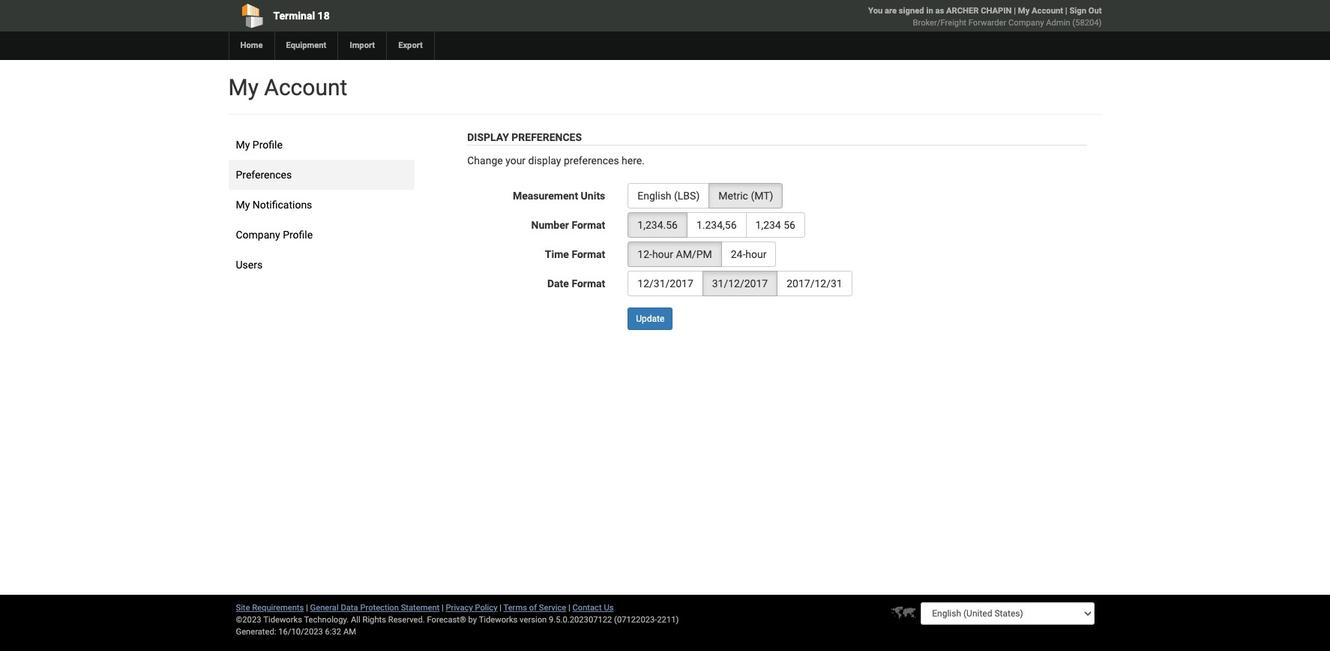Task type: vqa. For each thing, say whether or not it's contained in the screenshot.
THE PRIVACY
yes



Task type: locate. For each thing, give the bounding box(es) containing it.
are
[[885, 6, 897, 16]]

0 horizontal spatial account
[[264, 74, 348, 101]]

hour
[[653, 248, 674, 260], [746, 248, 767, 260]]

9.5.0.202307122
[[549, 615, 612, 625]]

hour down 1,234
[[746, 248, 767, 260]]

my up my notifications
[[236, 139, 250, 151]]

format down the units
[[572, 219, 606, 231]]

am
[[344, 627, 356, 637]]

my
[[1019, 6, 1030, 16], [228, 74, 259, 101], [236, 139, 250, 151], [236, 199, 250, 211]]

format for time format
[[572, 248, 606, 260]]

0 horizontal spatial preferences
[[236, 169, 292, 181]]

0 vertical spatial account
[[1032, 6, 1064, 16]]

preferences up display
[[512, 131, 582, 143]]

export
[[398, 41, 423, 50]]

1 horizontal spatial profile
[[283, 229, 313, 241]]

56
[[784, 219, 796, 231]]

format for date format
[[572, 278, 606, 290]]

here.
[[622, 155, 645, 167]]

18
[[318, 10, 330, 22]]

technology.
[[304, 615, 349, 625]]

metric (mt)
[[719, 190, 774, 202]]

| left sign
[[1066, 6, 1068, 16]]

forecast®
[[427, 615, 466, 625]]

your
[[506, 155, 526, 167]]

my account link
[[1019, 6, 1064, 16]]

protection
[[360, 603, 399, 613]]

equipment
[[286, 41, 327, 50]]

hour for 24-
[[746, 248, 767, 260]]

notifications
[[253, 199, 312, 211]]

date format
[[548, 278, 606, 290]]

1,234
[[756, 219, 782, 231]]

export link
[[386, 32, 434, 60]]

0 horizontal spatial profile
[[253, 139, 283, 151]]

1 horizontal spatial preferences
[[512, 131, 582, 143]]

broker/freight
[[913, 18, 967, 28]]

account down equipment link
[[264, 74, 348, 101]]

1 horizontal spatial company
[[1009, 18, 1045, 28]]

12-
[[638, 248, 653, 260]]

account
[[1032, 6, 1064, 16], [264, 74, 348, 101]]

company down my account link
[[1009, 18, 1045, 28]]

0 vertical spatial preferences
[[512, 131, 582, 143]]

preferences down my profile
[[236, 169, 292, 181]]

import link
[[338, 32, 386, 60]]

account up admin
[[1032, 6, 1064, 16]]

import
[[350, 41, 375, 50]]

1 hour from the left
[[653, 248, 674, 260]]

requirements
[[252, 603, 304, 613]]

my right chapin
[[1019, 6, 1030, 16]]

3 format from the top
[[572, 278, 606, 290]]

0 vertical spatial company
[[1009, 18, 1045, 28]]

display
[[529, 155, 562, 167]]

1 vertical spatial profile
[[283, 229, 313, 241]]

1 vertical spatial preferences
[[236, 169, 292, 181]]

my left notifications
[[236, 199, 250, 211]]

profile down notifications
[[283, 229, 313, 241]]

©2023 tideworks
[[236, 615, 302, 625]]

hour up 12/31/2017
[[653, 248, 674, 260]]

site requirements | general data protection statement | privacy policy | terms of service | contact us ©2023 tideworks technology. all rights reserved. forecast® by tideworks version 9.5.0.202307122 (07122023-2211) generated: 16/10/2023 6:32 am
[[236, 603, 679, 637]]

profile up my notifications
[[253, 139, 283, 151]]

am/pm
[[676, 248, 712, 260]]

2 format from the top
[[572, 248, 606, 260]]

0 vertical spatial format
[[572, 219, 606, 231]]

format
[[572, 219, 606, 231], [572, 248, 606, 260], [572, 278, 606, 290]]

company up users
[[236, 229, 280, 241]]

profile
[[253, 139, 283, 151], [283, 229, 313, 241]]

format right time
[[572, 248, 606, 260]]

1 horizontal spatial hour
[[746, 248, 767, 260]]

format right date at the top left of the page
[[572, 278, 606, 290]]

time
[[545, 248, 569, 260]]

change your display preferences here.
[[468, 155, 645, 167]]

1 vertical spatial format
[[572, 248, 606, 260]]

12-hour am/pm
[[638, 248, 712, 260]]

terminal 18
[[273, 10, 330, 22]]

12/31/2017
[[638, 278, 694, 290]]

2 vertical spatial format
[[572, 278, 606, 290]]

us
[[604, 603, 614, 613]]

account inside 'you are signed in as archer chapin | my account | sign out broker/freight forwarder company admin (58204)'
[[1032, 6, 1064, 16]]

0 horizontal spatial hour
[[653, 248, 674, 260]]

|
[[1014, 6, 1017, 16], [1066, 6, 1068, 16], [306, 603, 308, 613], [442, 603, 444, 613], [500, 603, 502, 613], [569, 603, 571, 613]]

generated:
[[236, 627, 276, 637]]

1 horizontal spatial account
[[1032, 6, 1064, 16]]

profile for company profile
[[283, 229, 313, 241]]

all
[[351, 615, 361, 625]]

1,234.56
[[638, 219, 678, 231]]

16/10/2023
[[278, 627, 323, 637]]

2 hour from the left
[[746, 248, 767, 260]]

| up forecast®
[[442, 603, 444, 613]]

display
[[468, 131, 509, 143]]

1 format from the top
[[572, 219, 606, 231]]

equipment link
[[274, 32, 338, 60]]

6:32
[[325, 627, 341, 637]]

my down home link
[[228, 74, 259, 101]]

| right chapin
[[1014, 6, 1017, 16]]

hour for 12-
[[653, 248, 674, 260]]

0 horizontal spatial company
[[236, 229, 280, 241]]

of
[[529, 603, 537, 613]]

0 vertical spatial profile
[[253, 139, 283, 151]]

my for my account
[[228, 74, 259, 101]]

company
[[1009, 18, 1045, 28], [236, 229, 280, 241]]

time format
[[545, 248, 606, 260]]

statement
[[401, 603, 440, 613]]

privacy policy link
[[446, 603, 498, 613]]



Task type: describe. For each thing, give the bounding box(es) containing it.
sign
[[1070, 6, 1087, 16]]

1 vertical spatial company
[[236, 229, 280, 241]]

version
[[520, 615, 547, 625]]

you
[[869, 6, 883, 16]]

english
[[638, 190, 672, 202]]

31/12/2017
[[713, 278, 768, 290]]

1 vertical spatial account
[[264, 74, 348, 101]]

(lbs)
[[674, 190, 700, 202]]

you are signed in as archer chapin | my account | sign out broker/freight forwarder company admin (58204)
[[869, 6, 1102, 28]]

in
[[927, 6, 934, 16]]

contact
[[573, 603, 602, 613]]

users
[[236, 259, 263, 271]]

(58204)
[[1073, 18, 1102, 28]]

my notifications
[[236, 199, 312, 211]]

1,234 56
[[756, 219, 796, 231]]

rights
[[363, 615, 386, 625]]

units
[[581, 190, 606, 202]]

number format
[[532, 219, 606, 231]]

sign out link
[[1070, 6, 1102, 16]]

| up tideworks
[[500, 603, 502, 613]]

terminal
[[273, 10, 315, 22]]

my profile
[[236, 139, 283, 151]]

update
[[636, 314, 665, 324]]

tideworks
[[479, 615, 518, 625]]

site requirements link
[[236, 603, 304, 613]]

format for number format
[[572, 219, 606, 231]]

24-
[[731, 248, 746, 260]]

general
[[310, 603, 339, 613]]

company profile
[[236, 229, 313, 241]]

my for my profile
[[236, 139, 250, 151]]

privacy
[[446, 603, 473, 613]]

24-hour
[[731, 248, 767, 260]]

terms of service link
[[504, 603, 567, 613]]

admin
[[1047, 18, 1071, 28]]

my account
[[228, 74, 348, 101]]

metric
[[719, 190, 749, 202]]

forwarder
[[969, 18, 1007, 28]]

my for my notifications
[[236, 199, 250, 211]]

english (lbs)
[[638, 190, 700, 202]]

(mt)
[[751, 190, 774, 202]]

signed
[[899, 6, 925, 16]]

company inside 'you are signed in as archer chapin | my account | sign out broker/freight forwarder company admin (58204)'
[[1009, 18, 1045, 28]]

measurement
[[513, 190, 579, 202]]

measurement units
[[513, 190, 606, 202]]

terms
[[504, 603, 527, 613]]

| up '9.5.0.202307122' on the left of page
[[569, 603, 571, 613]]

policy
[[475, 603, 498, 613]]

date
[[548, 278, 569, 290]]

service
[[539, 603, 567, 613]]

(07122023-
[[615, 615, 657, 625]]

out
[[1089, 6, 1102, 16]]

home link
[[228, 32, 274, 60]]

preferences
[[564, 155, 619, 167]]

home
[[240, 41, 263, 50]]

contact us link
[[573, 603, 614, 613]]

number
[[532, 219, 569, 231]]

reserved.
[[388, 615, 425, 625]]

my inside 'you are signed in as archer chapin | my account | sign out broker/freight forwarder company admin (58204)'
[[1019, 6, 1030, 16]]

| left general
[[306, 603, 308, 613]]

2211)
[[657, 615, 679, 625]]

display preferences
[[468, 131, 582, 143]]

data
[[341, 603, 358, 613]]

2017/12/31
[[787, 278, 843, 290]]

profile for my profile
[[253, 139, 283, 151]]

site
[[236, 603, 250, 613]]

as
[[936, 6, 945, 16]]

1.234,56
[[697, 219, 737, 231]]

terminal 18 link
[[228, 0, 579, 32]]

general data protection statement link
[[310, 603, 440, 613]]

change
[[468, 155, 503, 167]]

by
[[469, 615, 477, 625]]

archer
[[947, 6, 979, 16]]

update button
[[628, 308, 673, 330]]



